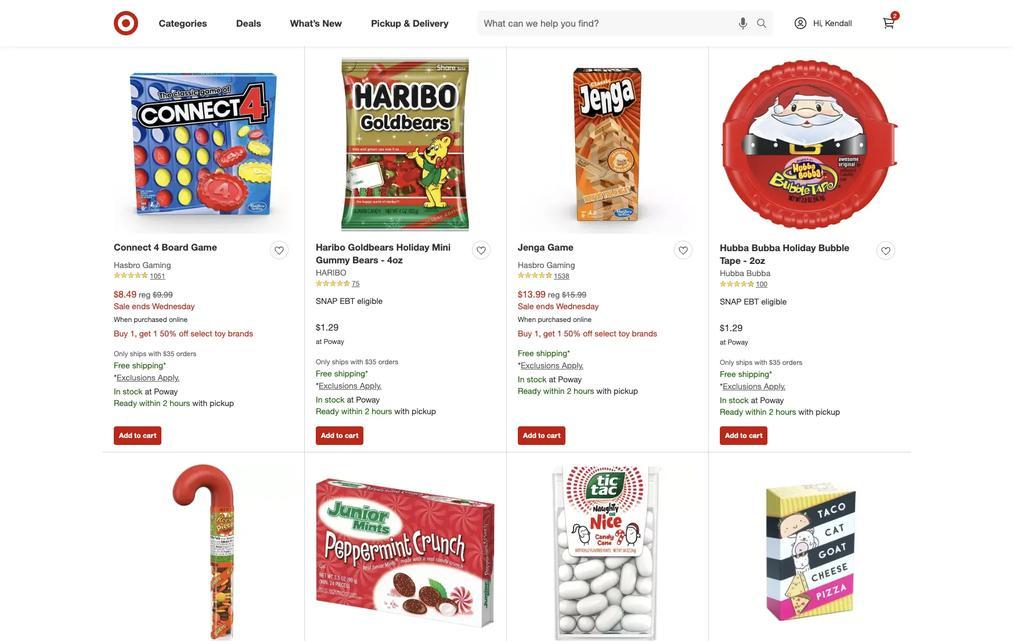 Task type: vqa. For each thing, say whether or not it's contained in the screenshot.
Compatible
no



Task type: locate. For each thing, give the bounding box(es) containing it.
pickup
[[614, 386, 638, 396], [210, 398, 234, 408], [412, 406, 436, 416], [816, 407, 840, 417]]

shipping for haribo goldbears holiday mini gummy bears - 4oz
[[334, 369, 365, 379]]

50% inside '$8.49 reg $9.99 sale ends wednesday when purchased online buy 1, get 1 50% off select toy brands'
[[160, 329, 177, 339]]

wednesday down $15.99
[[556, 302, 599, 311]]

select for $8.49
[[191, 329, 212, 339]]

stock for haribo goldbears holiday mini gummy bears - 4oz
[[325, 395, 345, 405]]

1 horizontal spatial toy
[[619, 329, 630, 339]]

1 inside $13.99 reg $15.99 sale ends wednesday when purchased online buy 1, get 1 50% off select toy brands
[[557, 329, 562, 339]]

1 wednesday from the left
[[152, 302, 195, 311]]

select inside '$8.49 reg $9.99 sale ends wednesday when purchased online buy 1, get 1 50% off select toy brands'
[[191, 329, 212, 339]]

online down $15.99
[[573, 316, 592, 324]]

1 sale from the left
[[114, 302, 130, 311]]

1 inside '$8.49 reg $9.99 sale ends wednesday when purchased online buy 1, get 1 50% off select toy brands'
[[153, 329, 158, 339]]

2 hasbro gaming link from the left
[[518, 259, 575, 271]]

0 horizontal spatial hasbro gaming
[[114, 260, 171, 270]]

shipping
[[536, 349, 567, 358], [132, 361, 163, 371], [334, 369, 365, 379], [738, 369, 769, 379]]

hasbro down connect
[[114, 260, 140, 270]]

0 horizontal spatial -
[[381, 255, 385, 266]]

50%
[[160, 329, 177, 339], [564, 329, 581, 339]]

2 ends from the left
[[536, 302, 554, 311]]

0 horizontal spatial $35
[[163, 350, 174, 358]]

purchased down $9.99
[[134, 316, 167, 324]]

$1.29
[[316, 322, 339, 333], [720, 322, 743, 334]]

0 horizontal spatial select
[[191, 329, 212, 339]]

0 horizontal spatial ends
[[132, 302, 150, 311]]

1 up free shipping * * exclusions apply. in stock at  poway ready within 2 hours with pickup
[[557, 329, 562, 339]]

select inside $13.99 reg $15.99 sale ends wednesday when purchased online buy 1, get 1 50% off select toy brands
[[595, 329, 616, 339]]

1 horizontal spatial snap
[[720, 297, 742, 307]]

purchased
[[134, 316, 167, 324], [538, 316, 571, 324]]

reg down 1538
[[548, 290, 560, 299]]

ready inside free shipping * * exclusions apply. in stock at  poway ready within 2 hours with pickup
[[518, 386, 541, 396]]

buy for $13.99
[[518, 329, 532, 339]]

2 when from the left
[[518, 316, 536, 324]]

off
[[179, 329, 188, 339], [583, 329, 592, 339]]

1 select from the left
[[191, 329, 212, 339]]

1 horizontal spatial 50%
[[564, 329, 581, 339]]

0 horizontal spatial 1,
[[130, 329, 137, 339]]

off for $8.49
[[179, 329, 188, 339]]

2 sale from the left
[[518, 302, 534, 311]]

2 hasbro from the left
[[518, 260, 544, 270]]

hubba bubba holiday bubble tape - 2oz link
[[720, 241, 872, 268]]

reg for $13.99
[[548, 290, 560, 299]]

hubba bubba
[[720, 268, 771, 278]]

purchased inside $13.99 reg $15.99 sale ends wednesday when purchased online buy 1, get 1 50% off select toy brands
[[538, 316, 571, 324]]

jenga game image
[[518, 55, 697, 234], [518, 55, 697, 234]]

0 horizontal spatial purchased
[[134, 316, 167, 324]]

free shipping * * exclusions apply. in stock at  poway ready within 2 hours with pickup
[[518, 349, 638, 396]]

hasbro gaming link for jenga
[[518, 259, 575, 271]]

reg left $9.99
[[139, 290, 151, 299]]

1 horizontal spatial sale
[[518, 302, 534, 311]]

bubble
[[818, 242, 850, 253]]

2 50% from the left
[[564, 329, 581, 339]]

hubba bubba holiday bubble tape - 2oz image
[[720, 55, 899, 235], [720, 55, 899, 235]]

50% for $8.49
[[160, 329, 177, 339]]

1 horizontal spatial hasbro
[[518, 260, 544, 270]]

1 reg from the left
[[139, 290, 151, 299]]

1 horizontal spatial only
[[316, 358, 330, 366]]

snap for tape
[[720, 297, 742, 307]]

tic tac mint candy cane - 0.84oz image
[[518, 464, 697, 642], [518, 464, 697, 642]]

holiday left bubble
[[783, 242, 816, 253]]

brands
[[228, 329, 253, 339], [632, 329, 657, 339]]

1 hasbro gaming from the left
[[114, 260, 171, 270]]

hasbro gaming up 1051 at top left
[[114, 260, 171, 270]]

1 purchased from the left
[[134, 316, 167, 324]]

1 online from the left
[[169, 316, 188, 324]]

purchased for $8.49
[[134, 316, 167, 324]]

0 horizontal spatial reg
[[139, 290, 151, 299]]

apply.
[[562, 361, 584, 371], [158, 373, 180, 383], [360, 381, 382, 391], [764, 381, 786, 391]]

1 horizontal spatial gaming
[[547, 260, 575, 270]]

1 horizontal spatial brands
[[632, 329, 657, 339]]

1 horizontal spatial when
[[518, 316, 536, 324]]

2 horizontal spatial orders
[[782, 358, 803, 367]]

2 wednesday from the left
[[556, 302, 599, 311]]

hasbro
[[114, 260, 140, 270], [518, 260, 544, 270]]

hasbro gaming link down the jenga game link
[[518, 259, 575, 271]]

ready
[[518, 386, 541, 396], [114, 398, 137, 408], [316, 406, 339, 416], [720, 407, 743, 417]]

taco cat goat cheese pizza card game image
[[720, 464, 899, 642], [720, 464, 899, 642]]

1 horizontal spatial ships
[[332, 358, 349, 366]]

$1.29 at poway
[[316, 322, 344, 346], [720, 322, 748, 347]]

1 horizontal spatial buy
[[518, 329, 532, 339]]

add
[[321, 22, 334, 31], [523, 22, 536, 31], [725, 22, 738, 31], [119, 432, 132, 440], [321, 432, 334, 440], [523, 432, 536, 440], [725, 432, 738, 440]]

haribo goldbears holiday mini gummy bears - 4oz image
[[316, 55, 495, 234], [316, 55, 495, 234]]

2 purchased from the left
[[538, 316, 571, 324]]

0 horizontal spatial 50%
[[160, 329, 177, 339]]

sale inside $13.99 reg $15.99 sale ends wednesday when purchased online buy 1, get 1 50% off select toy brands
[[518, 302, 534, 311]]

2 horizontal spatial only
[[720, 358, 734, 367]]

100 link
[[720, 279, 899, 290]]

bubba inside hubba bubba 'link'
[[746, 268, 771, 278]]

2 hubba from the top
[[720, 268, 744, 278]]

buy inside '$8.49 reg $9.99 sale ends wednesday when purchased online buy 1, get 1 50% off select toy brands'
[[114, 329, 128, 339]]

toy for $13.99
[[619, 329, 630, 339]]

0 horizontal spatial get
[[139, 329, 151, 339]]

$35
[[163, 350, 174, 358], [365, 358, 376, 366], [769, 358, 781, 367]]

toy inside '$8.49 reg $9.99 sale ends wednesday when purchased online buy 1, get 1 50% off select toy brands'
[[215, 329, 226, 339]]

2 horizontal spatial $35
[[769, 358, 781, 367]]

&
[[404, 17, 410, 29]]

buy
[[114, 329, 128, 339], [518, 329, 532, 339]]

when for $8.49
[[114, 316, 132, 324]]

- left 4oz
[[381, 255, 385, 266]]

2 hasbro gaming from the left
[[518, 260, 575, 270]]

2 off from the left
[[583, 329, 592, 339]]

0 horizontal spatial off
[[179, 329, 188, 339]]

0 horizontal spatial game
[[191, 241, 217, 253]]

exclusions apply. link for haribo goldbears holiday mini gummy bears - 4oz
[[319, 381, 382, 391]]

bubba for hubba bubba
[[746, 268, 771, 278]]

within for hubba bubba holiday bubble tape - 2oz
[[745, 407, 767, 417]]

to
[[336, 22, 343, 31], [538, 22, 545, 31], [740, 22, 747, 31], [134, 432, 141, 440], [336, 432, 343, 440], [538, 432, 545, 440], [740, 432, 747, 440]]

pick it up
[[119, 22, 150, 31]]

connect 4 board game image
[[114, 55, 293, 234], [114, 55, 293, 234]]

gaming
[[142, 260, 171, 270], [547, 260, 575, 270]]

1 off from the left
[[179, 329, 188, 339]]

off inside '$8.49 reg $9.99 sale ends wednesday when purchased online buy 1, get 1 50% off select toy brands'
[[179, 329, 188, 339]]

holiday up 4oz
[[396, 241, 429, 253]]

1 horizontal spatial $35
[[365, 358, 376, 366]]

ebt down the 100
[[744, 297, 759, 307]]

toy inside $13.99 reg $15.99 sale ends wednesday when purchased online buy 1, get 1 50% off select toy brands
[[619, 329, 630, 339]]

0 horizontal spatial snap ebt eligible
[[316, 296, 383, 306]]

connect
[[114, 241, 151, 253]]

reg inside $13.99 reg $15.99 sale ends wednesday when purchased online buy 1, get 1 50% off select toy brands
[[548, 290, 560, 299]]

connect 4 board game
[[114, 241, 217, 253]]

0 horizontal spatial only ships with $35 orders free shipping * * exclusions apply. in stock at  poway ready within 2 hours with pickup
[[114, 350, 234, 408]]

ready for hubba bubba holiday bubble tape - 2oz
[[720, 407, 743, 417]]

$13.99
[[518, 288, 546, 300]]

junior mints holiday peppermint crunch theater box - 3.5oz image
[[316, 464, 495, 642], [316, 464, 495, 642]]

free
[[518, 349, 534, 358], [114, 361, 130, 371], [316, 369, 332, 379], [720, 369, 736, 379]]

1 horizontal spatial 1,
[[534, 329, 541, 339]]

0 horizontal spatial toy
[[215, 329, 226, 339]]

orders for bubba
[[782, 358, 803, 367]]

50% inside $13.99 reg $15.99 sale ends wednesday when purchased online buy 1, get 1 50% off select toy brands
[[564, 329, 581, 339]]

1 1 from the left
[[153, 329, 158, 339]]

- inside haribo goldbears holiday mini gummy bears - 4oz
[[381, 255, 385, 266]]

delivery
[[413, 17, 449, 29]]

game up 1051 link
[[191, 241, 217, 253]]

ebt for -
[[744, 297, 759, 307]]

only ships with $35 orders free shipping * * exclusions apply. in stock at  poway ready within 2 hours with pickup for goldbears
[[316, 358, 436, 416]]

categories
[[159, 17, 207, 29]]

gaming up 1538
[[547, 260, 575, 270]]

exclusions for hubba bubba holiday bubble tape - 2oz
[[723, 381, 762, 391]]

when
[[114, 316, 132, 324], [518, 316, 536, 324]]

snap for gummy
[[316, 296, 338, 306]]

0 horizontal spatial online
[[169, 316, 188, 324]]

1 horizontal spatial -
[[743, 255, 747, 267]]

purchased down $15.99
[[538, 316, 571, 324]]

hasbro gaming
[[114, 260, 171, 270], [518, 260, 575, 270]]

hubba bubba link
[[720, 268, 771, 279]]

2 online from the left
[[573, 316, 592, 324]]

hasbro down jenga
[[518, 260, 544, 270]]

eligible down 75
[[357, 296, 383, 306]]

1 ends from the left
[[132, 302, 150, 311]]

50% up free shipping * * exclusions apply. in stock at  poway ready within 2 hours with pickup
[[564, 329, 581, 339]]

1,
[[130, 329, 137, 339], [534, 329, 541, 339]]

online
[[169, 316, 188, 324], [573, 316, 592, 324]]

game up 1538
[[547, 241, 574, 253]]

hubba
[[720, 242, 749, 253], [720, 268, 744, 278]]

$1.29 at poway for tape
[[720, 322, 748, 347]]

exclusions
[[521, 361, 560, 371], [117, 373, 156, 383], [319, 381, 358, 391], [723, 381, 762, 391]]

brands inside '$8.49 reg $9.99 sale ends wednesday when purchased online buy 1, get 1 50% off select toy brands'
[[228, 329, 253, 339]]

1538
[[554, 271, 569, 280]]

1, down $13.99
[[534, 329, 541, 339]]

hasbro gaming link
[[114, 259, 171, 271], [518, 259, 575, 271]]

wednesday down $9.99
[[152, 302, 195, 311]]

1 horizontal spatial hasbro gaming link
[[518, 259, 575, 271]]

0 horizontal spatial when
[[114, 316, 132, 324]]

stock inside free shipping * * exclusions apply. in stock at  poway ready within 2 hours with pickup
[[527, 375, 547, 384]]

1 horizontal spatial purchased
[[538, 316, 571, 324]]

0 vertical spatial bubba
[[752, 242, 780, 253]]

1 vertical spatial bubba
[[746, 268, 771, 278]]

2 1, from the left
[[534, 329, 541, 339]]

get for $8.49
[[139, 329, 151, 339]]

online inside '$8.49 reg $9.99 sale ends wednesday when purchased online buy 1, get 1 50% off select toy brands'
[[169, 316, 188, 324]]

holiday for bubble
[[783, 242, 816, 253]]

1 down $9.99
[[153, 329, 158, 339]]

bubba
[[752, 242, 780, 253], [746, 268, 771, 278]]

50% for $13.99
[[564, 329, 581, 339]]

1 horizontal spatial ends
[[536, 302, 554, 311]]

board
[[162, 241, 188, 253]]

2 get from the left
[[543, 329, 555, 339]]

buy down $13.99
[[518, 329, 532, 339]]

hi,
[[813, 18, 823, 28]]

purchased inside '$8.49 reg $9.99 sale ends wednesday when purchased online buy 1, get 1 50% off select toy brands'
[[134, 316, 167, 324]]

0 horizontal spatial hasbro gaming link
[[114, 259, 171, 271]]

poway inside free shipping * * exclusions apply. in stock at  poway ready within 2 hours with pickup
[[558, 375, 582, 384]]

0 horizontal spatial buy
[[114, 329, 128, 339]]

hours
[[574, 386, 594, 396], [170, 398, 190, 408], [372, 406, 392, 416], [776, 407, 796, 417]]

0 horizontal spatial only
[[114, 350, 128, 358]]

1 hubba from the top
[[720, 242, 749, 253]]

2 gaming from the left
[[547, 260, 575, 270]]

1, down $8.49
[[130, 329, 137, 339]]

1 horizontal spatial $1.29 at poway
[[720, 322, 748, 347]]

haribo link
[[316, 267, 346, 279]]

online for $13.99
[[573, 316, 592, 324]]

0 horizontal spatial holiday
[[396, 241, 429, 253]]

0 horizontal spatial snap
[[316, 296, 338, 306]]

select down 1051 link
[[191, 329, 212, 339]]

add to cart
[[321, 22, 358, 31], [523, 22, 560, 31], [725, 22, 763, 31], [119, 432, 156, 440], [321, 432, 358, 440], [523, 432, 560, 440], [725, 432, 763, 440]]

off for $13.99
[[583, 329, 592, 339]]

snap ebt eligible
[[316, 296, 383, 306], [720, 297, 787, 307]]

2 toy from the left
[[619, 329, 630, 339]]

wednesday inside $13.99 reg $15.99 sale ends wednesday when purchased online buy 1, get 1 50% off select toy brands
[[556, 302, 599, 311]]

get inside $13.99 reg $15.99 sale ends wednesday when purchased online buy 1, get 1 50% off select toy brands
[[543, 329, 555, 339]]

ebt
[[340, 296, 355, 306], [744, 297, 759, 307]]

0 vertical spatial hubba
[[720, 242, 749, 253]]

snap ebt eligible down the 100
[[720, 297, 787, 307]]

100
[[756, 280, 768, 289]]

game
[[191, 241, 217, 253], [547, 241, 574, 253]]

1051 link
[[114, 271, 293, 281]]

goldbears
[[348, 241, 394, 253]]

0 horizontal spatial gaming
[[142, 260, 171, 270]]

hubba down tape
[[720, 268, 744, 278]]

0 horizontal spatial 1
[[153, 329, 158, 339]]

1, inside $13.99 reg $15.99 sale ends wednesday when purchased online buy 1, get 1 50% off select toy brands
[[534, 329, 541, 339]]

1 horizontal spatial online
[[573, 316, 592, 324]]

pickup for hubba bubba holiday bubble tape - 2oz
[[816, 407, 840, 417]]

1 horizontal spatial off
[[583, 329, 592, 339]]

2 game from the left
[[547, 241, 574, 253]]

eligible
[[357, 296, 383, 306], [761, 297, 787, 307]]

1 horizontal spatial only ships with $35 orders free shipping * * exclusions apply. in stock at  poway ready within 2 hours with pickup
[[316, 358, 436, 416]]

2
[[893, 12, 897, 19], [567, 386, 571, 396], [163, 398, 167, 408], [365, 406, 369, 416], [769, 407, 774, 417]]

hubba inside hubba bubba holiday bubble tape - 2oz
[[720, 242, 749, 253]]

0 horizontal spatial ebt
[[340, 296, 355, 306]]

1 when from the left
[[114, 316, 132, 324]]

only ships with $35 orders free shipping * * exclusions apply. in stock at  poway ready within 2 hours with pickup for bubba
[[720, 358, 840, 417]]

snap ebt eligible down 75
[[316, 296, 383, 306]]

1 brands from the left
[[228, 329, 253, 339]]

sale down $8.49
[[114, 302, 130, 311]]

0 horizontal spatial brands
[[228, 329, 253, 339]]

only ships with $35 orders free shipping * * exclusions apply. in stock at  poway ready within 2 hours with pickup for 4
[[114, 350, 234, 408]]

0 horizontal spatial ships
[[130, 350, 146, 358]]

pickup
[[371, 17, 401, 29]]

only ships with $35 orders free shipping * * exclusions apply. in stock at  poway ready within 2 hours with pickup
[[114, 350, 234, 408], [316, 358, 436, 416], [720, 358, 840, 417]]

when for $13.99
[[518, 316, 536, 324]]

online down $9.99
[[169, 316, 188, 324]]

hubba for hubba bubba
[[720, 268, 744, 278]]

0 horizontal spatial orders
[[176, 350, 196, 358]]

wednesday for $13.99
[[556, 302, 599, 311]]

hasbro for connect 4 board game
[[114, 260, 140, 270]]

orders
[[176, 350, 196, 358], [378, 358, 398, 366], [782, 358, 803, 367]]

reg inside '$8.49 reg $9.99 sale ends wednesday when purchased online buy 1, get 1 50% off select toy brands'
[[139, 290, 151, 299]]

bubba for hubba bubba holiday bubble tape - 2oz
[[752, 242, 780, 253]]

off inside $13.99 reg $15.99 sale ends wednesday when purchased online buy 1, get 1 50% off select toy brands
[[583, 329, 592, 339]]

search button
[[751, 10, 779, 38]]

exclusions for connect 4 board game
[[117, 373, 156, 383]]

1 horizontal spatial hasbro gaming
[[518, 260, 575, 270]]

hasbro gaming down the jenga game link
[[518, 260, 575, 270]]

brands inside $13.99 reg $15.99 sale ends wednesday when purchased online buy 1, get 1 50% off select toy brands
[[632, 329, 657, 339]]

buy inside $13.99 reg $15.99 sale ends wednesday when purchased online buy 1, get 1 50% off select toy brands
[[518, 329, 532, 339]]

ebt down 75
[[340, 296, 355, 306]]

ends down $8.49
[[132, 302, 150, 311]]

1 horizontal spatial game
[[547, 241, 574, 253]]

select up free shipping * * exclusions apply. in stock at  poway ready within 2 hours with pickup
[[595, 329, 616, 339]]

reg
[[139, 290, 151, 299], [548, 290, 560, 299]]

1051
[[150, 271, 165, 280]]

bubba up 2oz in the top of the page
[[752, 242, 780, 253]]

- left 2oz in the top of the page
[[743, 255, 747, 267]]

$8.49 reg $9.99 sale ends wednesday when purchased online buy 1, get 1 50% off select toy brands
[[114, 288, 253, 339]]

1
[[153, 329, 158, 339], [557, 329, 562, 339]]

hours for connect 4 board game
[[170, 398, 190, 408]]

1 50% from the left
[[160, 329, 177, 339]]

0 horizontal spatial wednesday
[[152, 302, 195, 311]]

deals
[[236, 17, 261, 29]]

wednesday inside '$8.49 reg $9.99 sale ends wednesday when purchased online buy 1, get 1 50% off select toy brands'
[[152, 302, 195, 311]]

2 1 from the left
[[557, 329, 562, 339]]

$35 for bubba
[[769, 358, 781, 367]]

jenga game link
[[518, 241, 574, 254]]

within for connect 4 board game
[[139, 398, 161, 408]]

exclusions apply. link
[[521, 361, 584, 371], [117, 373, 180, 383], [319, 381, 382, 391], [723, 381, 786, 391]]

at inside free shipping * * exclusions apply. in stock at  poway ready within 2 hours with pickup
[[549, 375, 556, 384]]

1 vertical spatial hubba
[[720, 268, 744, 278]]

1 horizontal spatial ebt
[[744, 297, 759, 307]]

2 horizontal spatial ships
[[736, 358, 753, 367]]

0 horizontal spatial $1.29
[[316, 322, 339, 333]]

1 horizontal spatial get
[[543, 329, 555, 339]]

1 horizontal spatial eligible
[[761, 297, 787, 307]]

ships
[[130, 350, 146, 358], [332, 358, 349, 366], [736, 358, 753, 367]]

shipping for connect 4 board game
[[132, 361, 163, 371]]

0 horizontal spatial eligible
[[357, 296, 383, 306]]

2 buy from the left
[[518, 329, 532, 339]]

1 hasbro from the left
[[114, 260, 140, 270]]

poway
[[324, 337, 344, 346], [728, 338, 748, 347], [558, 375, 582, 384], [154, 387, 178, 397], [356, 395, 380, 405], [760, 395, 784, 405]]

ends inside $13.99 reg $15.99 sale ends wednesday when purchased online buy 1, get 1 50% off select toy brands
[[536, 302, 554, 311]]

snap down haribo link
[[316, 296, 338, 306]]

1 get from the left
[[139, 329, 151, 339]]

2 horizontal spatial only ships with $35 orders free shipping * * exclusions apply. in stock at  poway ready within 2 hours with pickup
[[720, 358, 840, 417]]

search
[[751, 18, 779, 30]]

buy down $8.49
[[114, 329, 128, 339]]

1 horizontal spatial 1
[[557, 329, 562, 339]]

1 1, from the left
[[130, 329, 137, 339]]

eligible down the 100
[[761, 297, 787, 307]]

1 horizontal spatial select
[[595, 329, 616, 339]]

in
[[518, 375, 525, 384], [114, 387, 120, 397], [316, 395, 322, 405], [720, 395, 727, 405]]

$1.29 down haribo link
[[316, 322, 339, 333]]

when inside $13.99 reg $15.99 sale ends wednesday when purchased online buy 1, get 1 50% off select toy brands
[[518, 316, 536, 324]]

when down $8.49
[[114, 316, 132, 324]]

brands for connect 4 board game
[[228, 329, 253, 339]]

hubba inside 'link'
[[720, 268, 744, 278]]

holiday inside haribo goldbears holiday mini gummy bears - 4oz
[[396, 241, 429, 253]]

holiday inside hubba bubba holiday bubble tape - 2oz
[[783, 242, 816, 253]]

1 horizontal spatial wednesday
[[556, 302, 599, 311]]

$1.29 down hubba bubba 'link'
[[720, 322, 743, 334]]

ends inside '$8.49 reg $9.99 sale ends wednesday when purchased online buy 1, get 1 50% off select toy brands'
[[132, 302, 150, 311]]

when down $13.99
[[518, 316, 536, 324]]

1, inside '$8.49 reg $9.99 sale ends wednesday when purchased online buy 1, get 1 50% off select toy brands'
[[130, 329, 137, 339]]

only
[[114, 350, 128, 358], [316, 358, 330, 366], [720, 358, 734, 367]]

ships for connect 4 board game
[[130, 350, 146, 358]]

brands for jenga game
[[632, 329, 657, 339]]

only for connect 4 board game
[[114, 350, 128, 358]]

2 brands from the left
[[632, 329, 657, 339]]

cart
[[345, 22, 358, 31], [547, 22, 560, 31], [749, 22, 763, 31], [143, 432, 156, 440], [345, 432, 358, 440], [547, 432, 560, 440], [749, 432, 763, 440]]

1 hasbro gaming link from the left
[[114, 259, 171, 271]]

toy
[[215, 329, 226, 339], [619, 329, 630, 339]]

snap
[[316, 296, 338, 306], [720, 297, 742, 307]]

ends down $13.99
[[536, 302, 554, 311]]

0 horizontal spatial hasbro
[[114, 260, 140, 270]]

toy for $8.49
[[215, 329, 226, 339]]

gaming up 1051 at top left
[[142, 260, 171, 270]]

pickup for haribo goldbears holiday mini gummy bears - 4oz
[[412, 406, 436, 416]]

0 horizontal spatial $1.29 at poway
[[316, 322, 344, 346]]

sale inside '$8.49 reg $9.99 sale ends wednesday when purchased online buy 1, get 1 50% off select toy brands'
[[114, 302, 130, 311]]

1 gaming from the left
[[142, 260, 171, 270]]

haribo goldbears holiday mini gummy bears - 4oz
[[316, 241, 451, 266]]

get inside '$8.49 reg $9.99 sale ends wednesday when purchased online buy 1, get 1 50% off select toy brands'
[[139, 329, 151, 339]]

bubba up the 100
[[746, 268, 771, 278]]

snap down hubba bubba 'link'
[[720, 297, 742, 307]]

2 reg from the left
[[548, 290, 560, 299]]

free for hubba bubba holiday bubble tape - 2oz
[[720, 369, 736, 379]]

jenga
[[518, 241, 545, 253]]

1 horizontal spatial reg
[[548, 290, 560, 299]]

*
[[567, 349, 570, 358], [518, 361, 521, 371], [163, 361, 166, 371], [365, 369, 368, 379], [769, 369, 772, 379], [114, 373, 117, 383], [316, 381, 319, 391], [720, 381, 723, 391]]

within
[[543, 386, 565, 396], [139, 398, 161, 408], [341, 406, 363, 416], [745, 407, 767, 417]]

select
[[191, 329, 212, 339], [595, 329, 616, 339]]

1 buy from the left
[[114, 329, 128, 339]]

apply. inside free shipping * * exclusions apply. in stock at  poway ready within 2 hours with pickup
[[562, 361, 584, 371]]

when inside '$8.49 reg $9.99 sale ends wednesday when purchased online buy 1, get 1 50% off select toy brands'
[[114, 316, 132, 324]]

1 horizontal spatial holiday
[[783, 242, 816, 253]]

50% down $9.99
[[160, 329, 177, 339]]

hours for hubba bubba holiday bubble tape - 2oz
[[776, 407, 796, 417]]

hubba up tape
[[720, 242, 749, 253]]

1 horizontal spatial orders
[[378, 358, 398, 366]]

sale down $13.99
[[518, 302, 534, 311]]

- inside hubba bubba holiday bubble tape - 2oz
[[743, 255, 747, 267]]

online inside $13.99 reg $15.99 sale ends wednesday when purchased online buy 1, get 1 50% off select toy brands
[[573, 316, 592, 324]]

1 toy from the left
[[215, 329, 226, 339]]

1 horizontal spatial snap ebt eligible
[[720, 297, 787, 307]]

2 for hubba bubba holiday bubble tape - 2oz
[[769, 407, 774, 417]]

1 horizontal spatial $1.29
[[720, 322, 743, 334]]

gaming for 4
[[142, 260, 171, 270]]

1 for $13.99
[[557, 329, 562, 339]]

hasbro gaming link up 1051 at top left
[[114, 259, 171, 271]]

bubba inside hubba bubba holiday bubble tape - 2oz
[[752, 242, 780, 253]]

reese's pieces peanut butter filled plastic cane holiday candy - 1.4oz image
[[114, 464, 293, 642], [114, 464, 293, 642]]

1, for $13.99
[[534, 329, 541, 339]]

2 select from the left
[[595, 329, 616, 339]]

get
[[139, 329, 151, 339], [543, 329, 555, 339]]

0 horizontal spatial sale
[[114, 302, 130, 311]]

wednesday
[[152, 302, 195, 311], [556, 302, 599, 311]]



Task type: describe. For each thing, give the bounding box(es) containing it.
hasbro for jenga game
[[518, 260, 544, 270]]

only for haribo goldbears holiday mini gummy bears - 4oz
[[316, 358, 330, 366]]

mini
[[432, 241, 451, 253]]

wednesday for $8.49
[[152, 302, 195, 311]]

exclusions for haribo goldbears holiday mini gummy bears - 4oz
[[319, 381, 358, 391]]

snap ebt eligible for bears
[[316, 296, 383, 306]]

2 inside free shipping * * exclusions apply. in stock at  poway ready within 2 hours with pickup
[[567, 386, 571, 396]]

gummy
[[316, 255, 350, 266]]

exclusions inside free shipping * * exclusions apply. in stock at  poway ready within 2 hours with pickup
[[521, 361, 560, 371]]

hours for haribo goldbears holiday mini gummy bears - 4oz
[[372, 406, 392, 416]]

75 link
[[316, 279, 495, 289]]

online for $8.49
[[169, 316, 188, 324]]

in inside free shipping * * exclusions apply. in stock at  poway ready within 2 hours with pickup
[[518, 375, 525, 384]]

gaming for game
[[547, 260, 575, 270]]

2 inside 2 link
[[893, 12, 897, 19]]

holiday for mini
[[396, 241, 429, 253]]

select for $13.99
[[595, 329, 616, 339]]

pickup & delivery
[[371, 17, 449, 29]]

$35 for goldbears
[[365, 358, 376, 366]]

exclusions apply. link for hubba bubba holiday bubble tape - 2oz
[[723, 381, 786, 391]]

eligible for -
[[357, 296, 383, 306]]

$1.29 at poway for gummy
[[316, 322, 344, 346]]

buy for $8.49
[[114, 329, 128, 339]]

hasbro gaming for jenga
[[518, 260, 575, 270]]

pick
[[119, 22, 133, 31]]

$8.49
[[114, 288, 136, 300]]

$15.99
[[562, 290, 586, 299]]

stock for connect 4 board game
[[123, 387, 143, 397]]

ships for hubba bubba holiday bubble tape - 2oz
[[736, 358, 753, 367]]

free for haribo goldbears holiday mini gummy bears - 4oz
[[316, 369, 332, 379]]

eligible for 2oz
[[761, 297, 787, 307]]

jenga game
[[518, 241, 574, 253]]

only for hubba bubba holiday bubble tape - 2oz
[[720, 358, 734, 367]]

pickup inside free shipping * * exclusions apply. in stock at  poway ready within 2 hours with pickup
[[614, 386, 638, 396]]

$1.29 for tape
[[720, 322, 743, 334]]

apply. for hubba bubba holiday bubble tape - 2oz
[[764, 381, 786, 391]]

2oz
[[750, 255, 765, 267]]

purchased for $13.99
[[538, 316, 571, 324]]

hours inside free shipping * * exclusions apply. in stock at  poway ready within 2 hours with pickup
[[574, 386, 594, 396]]

get for $13.99
[[543, 329, 555, 339]]

sale for $13.99
[[518, 302, 534, 311]]

hubba for hubba bubba holiday bubble tape - 2oz
[[720, 242, 749, 253]]

2 for connect 4 board game
[[163, 398, 167, 408]]

75
[[352, 279, 360, 288]]

4
[[154, 241, 159, 253]]

2 for haribo goldbears holiday mini gummy bears - 4oz
[[365, 406, 369, 416]]

within inside free shipping * * exclusions apply. in stock at  poway ready within 2 hours with pickup
[[543, 386, 565, 396]]

reg for $8.49
[[139, 290, 151, 299]]

what's
[[290, 17, 320, 29]]

in for connect 4 board game
[[114, 387, 120, 397]]

haribo
[[316, 268, 346, 278]]

ends for $13.99
[[536, 302, 554, 311]]

ends for $8.49
[[132, 302, 150, 311]]

within for haribo goldbears holiday mini gummy bears - 4oz
[[341, 406, 363, 416]]

2 link
[[876, 10, 901, 36]]

$35 for 4
[[163, 350, 174, 358]]

snap ebt eligible for -
[[720, 297, 787, 307]]

free inside free shipping * * exclusions apply. in stock at  poway ready within 2 hours with pickup
[[518, 349, 534, 358]]

ebt for bears
[[340, 296, 355, 306]]

1 game from the left
[[191, 241, 217, 253]]

it
[[135, 22, 140, 31]]

ships for haribo goldbears holiday mini gummy bears - 4oz
[[332, 358, 349, 366]]

in for hubba bubba holiday bubble tape - 2oz
[[720, 395, 727, 405]]

pickup for connect 4 board game
[[210, 398, 234, 408]]

$1.29 for gummy
[[316, 322, 339, 333]]

1 for $8.49
[[153, 329, 158, 339]]

apply. for haribo goldbears holiday mini gummy bears - 4oz
[[360, 381, 382, 391]]

connect 4 board game link
[[114, 241, 217, 254]]

1, for $8.49
[[130, 329, 137, 339]]

in for haribo goldbears holiday mini gummy bears - 4oz
[[316, 395, 322, 405]]

pick it up button
[[114, 18, 155, 36]]

bears
[[352, 255, 378, 266]]

exclusions apply. link for connect 4 board game
[[117, 373, 180, 383]]

shipping inside free shipping * * exclusions apply. in stock at  poway ready within 2 hours with pickup
[[536, 349, 567, 358]]

haribo
[[316, 241, 345, 253]]

$9.99
[[153, 290, 173, 299]]

categories link
[[149, 10, 222, 36]]

hi, kendall
[[813, 18, 852, 28]]

What can we help you find? suggestions appear below search field
[[477, 10, 759, 36]]

pickup & delivery link
[[361, 10, 463, 36]]

hubba bubba holiday bubble tape - 2oz
[[720, 242, 850, 267]]

sale for $8.49
[[114, 302, 130, 311]]

hasbro gaming for connect
[[114, 260, 171, 270]]

hasbro gaming link for connect
[[114, 259, 171, 271]]

up
[[141, 22, 150, 31]]

apply. for connect 4 board game
[[158, 373, 180, 383]]

4oz
[[387, 255, 403, 266]]

tape
[[720, 255, 741, 267]]

deals link
[[226, 10, 276, 36]]

kendall
[[825, 18, 852, 28]]

orders for 4
[[176, 350, 196, 358]]

with inside free shipping * * exclusions apply. in stock at  poway ready within 2 hours with pickup
[[596, 386, 612, 396]]

what's new link
[[280, 10, 357, 36]]

shipping for hubba bubba holiday bubble tape - 2oz
[[738, 369, 769, 379]]

new
[[322, 17, 342, 29]]

free for connect 4 board game
[[114, 361, 130, 371]]

ready for connect 4 board game
[[114, 398, 137, 408]]

stock for hubba bubba holiday bubble tape - 2oz
[[729, 395, 749, 405]]

$13.99 reg $15.99 sale ends wednesday when purchased online buy 1, get 1 50% off select toy brands
[[518, 288, 657, 339]]

ready for haribo goldbears holiday mini gummy bears - 4oz
[[316, 406, 339, 416]]

haribo goldbears holiday mini gummy bears - 4oz link
[[316, 241, 467, 267]]

1538 link
[[518, 271, 697, 281]]

what's new
[[290, 17, 342, 29]]

orders for goldbears
[[378, 358, 398, 366]]



